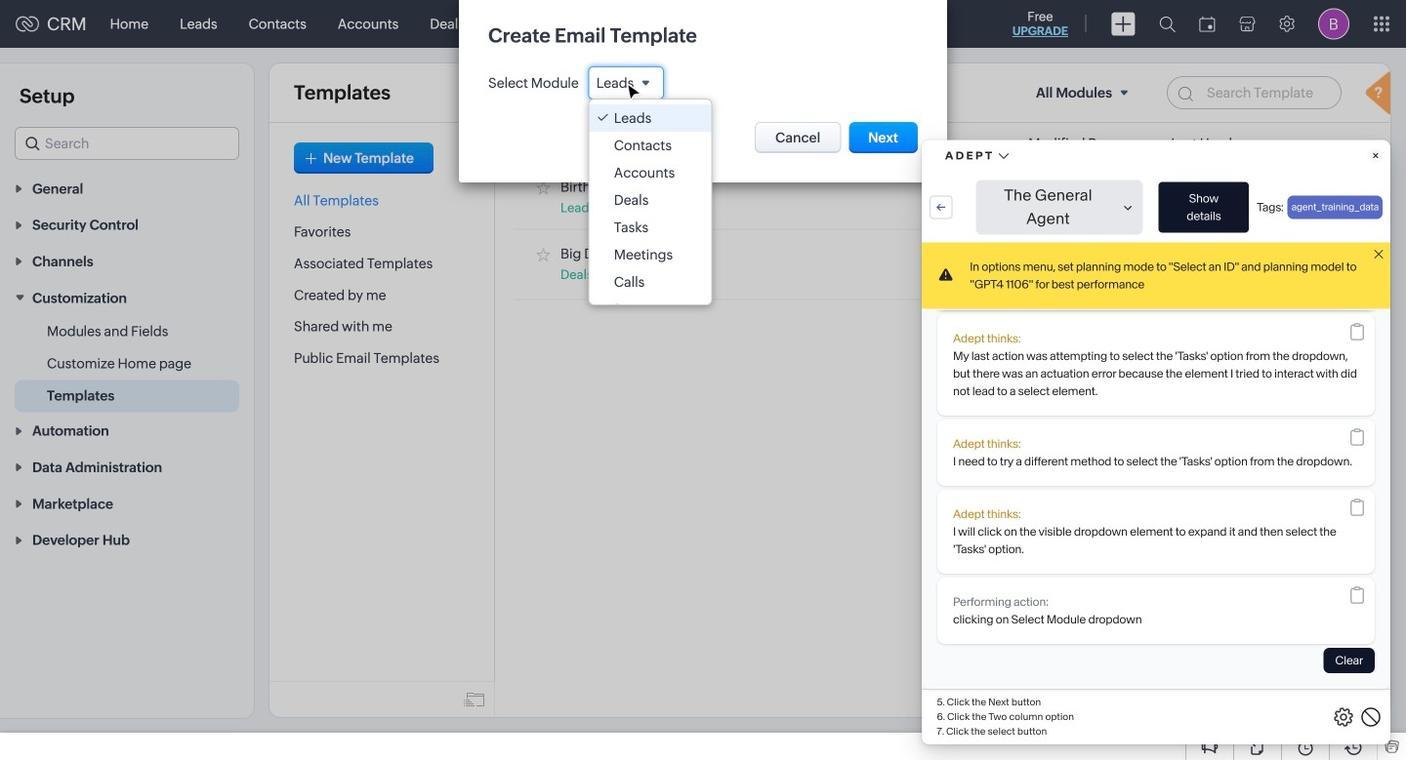 Task type: describe. For each thing, give the bounding box(es) containing it.
logo image
[[16, 16, 39, 32]]

Search Template text field
[[1167, 76, 1342, 109]]



Task type: locate. For each thing, give the bounding box(es) containing it.
None field
[[589, 66, 664, 100]]

region
[[0, 316, 254, 412]]

None button
[[755, 122, 841, 153], [849, 122, 918, 153], [755, 122, 841, 153], [849, 122, 918, 153]]



Task type: vqa. For each thing, say whether or not it's contained in the screenshot.
felix-
no



